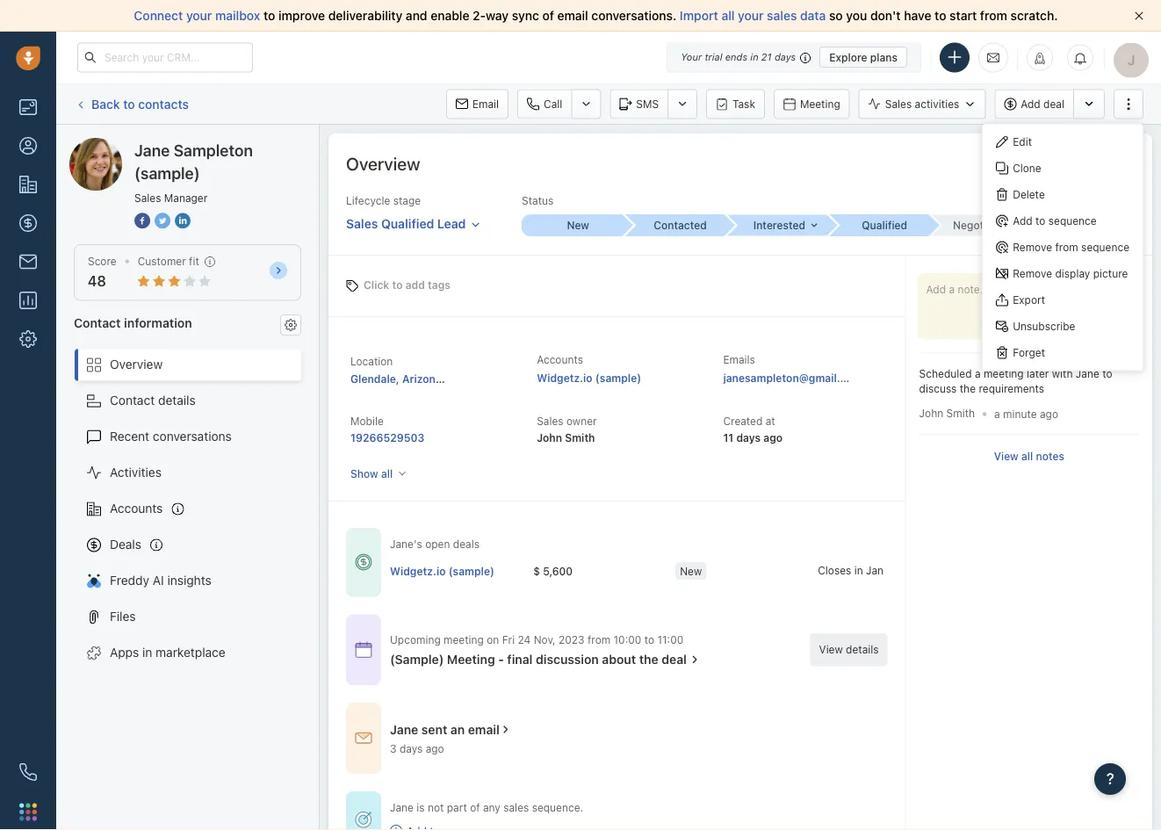 Task type: locate. For each thing, give the bounding box(es) containing it.
jane left is
[[390, 802, 414, 814]]

add down delete
[[1013, 215, 1033, 227]]

details inside the view details link
[[846, 643, 879, 656]]

container_wx8msf4aqz5i3rn1 image down '3' at the left bottom of the page
[[390, 825, 402, 830]]

(sample)
[[199, 137, 249, 152], [134, 163, 200, 182], [595, 372, 641, 384], [449, 564, 495, 576]]

mailbox
[[215, 8, 260, 23]]

sales for sales manager
[[134, 191, 161, 204]]

recent conversations
[[110, 429, 232, 444]]

qualified
[[381, 216, 434, 231], [862, 219, 907, 232]]

to right mailbox
[[264, 8, 275, 23]]

0 horizontal spatial new
[[567, 219, 589, 232]]

1 horizontal spatial email
[[557, 8, 588, 23]]

11:00
[[657, 633, 684, 645]]

sales down lifecycle
[[346, 216, 378, 231]]

click to add tags
[[364, 279, 451, 291]]

(sample) meeting - final discussion about the deal
[[390, 652, 687, 667]]

deals
[[110, 537, 141, 552]]

lifecycle
[[346, 195, 390, 207]]

with
[[1052, 368, 1073, 380]]

meeting inside scheduled a meeting later with jane to discuss the requirements
[[984, 368, 1024, 380]]

the down scheduled
[[960, 383, 976, 395]]

0 horizontal spatial from
[[588, 633, 611, 645]]

all left notes
[[1022, 450, 1033, 462]]

0 vertical spatial new
[[567, 219, 589, 232]]

from down the won
[[1055, 241, 1078, 253]]

meeting
[[984, 368, 1024, 380], [444, 633, 484, 645]]

0 horizontal spatial all
[[381, 467, 393, 480]]

1 remove from the top
[[1013, 241, 1052, 253]]

1 your from the left
[[186, 8, 212, 23]]

of left the any on the bottom of the page
[[470, 802, 480, 814]]

2 vertical spatial ago
[[426, 742, 444, 755]]

to
[[264, 8, 275, 23], [935, 8, 946, 23], [123, 96, 135, 111], [1036, 215, 1046, 227], [392, 279, 403, 291], [1102, 368, 1112, 380], [644, 633, 654, 645]]

discussion
[[536, 652, 599, 667]]

widgetz.io down jane's
[[390, 564, 446, 576]]

0 horizontal spatial sales
[[503, 802, 529, 814]]

0 vertical spatial container_wx8msf4aqz5i3rn1 image
[[355, 641, 372, 658]]

facebook circled image
[[134, 211, 150, 230]]

contacted
[[654, 219, 707, 232]]

your
[[681, 51, 702, 63]]

closes in jan
[[818, 563, 884, 576]]

1 horizontal spatial meeting
[[800, 98, 840, 110]]

won / churned
[[1055, 219, 1130, 232]]

scratch.
[[1011, 8, 1058, 23]]

0 horizontal spatial your
[[186, 8, 212, 23]]

/ for won
[[1081, 219, 1084, 232]]

widgetz.io inside accounts widgetz.io (sample)
[[537, 372, 593, 384]]

0 horizontal spatial overview
[[110, 357, 163, 372]]

1 horizontal spatial days
[[736, 431, 761, 444]]

to inside scheduled a meeting later with jane to discuss the requirements
[[1102, 368, 1112, 380]]

accounts for accounts widgetz.io (sample)
[[537, 354, 583, 366]]

edit
[[1013, 136, 1032, 148]]

0 horizontal spatial meeting
[[444, 633, 484, 645]]

smith down discuss in the right of the page
[[947, 407, 975, 419]]

1 vertical spatial days
[[736, 431, 761, 444]]

sales left owner
[[537, 415, 564, 427]]

files
[[110, 609, 136, 624]]

sales right the any on the bottom of the page
[[503, 802, 529, 814]]

1 vertical spatial a
[[994, 407, 1000, 420]]

meeting up requirements
[[984, 368, 1024, 380]]

2 remove from the top
[[1013, 267, 1052, 280]]

1 horizontal spatial from
[[980, 8, 1007, 23]]

1 horizontal spatial sales
[[767, 8, 797, 23]]

/ right the won
[[1081, 219, 1084, 232]]

(sample) up owner
[[595, 372, 641, 384]]

row
[[390, 553, 960, 589]]

usa
[[448, 372, 470, 385]]

19266529503 link
[[350, 431, 425, 444]]

0 horizontal spatial deal
[[662, 652, 687, 667]]

1 vertical spatial all
[[1022, 450, 1033, 462]]

a inside scheduled a meeting later with jane to discuss the requirements
[[975, 368, 981, 380]]

2 horizontal spatial ago
[[1040, 407, 1058, 420]]

0 vertical spatial email
[[557, 8, 588, 23]]

1 vertical spatial john
[[537, 431, 562, 444]]

ai
[[153, 573, 164, 588]]

sampleton up manager in the top of the page
[[174, 141, 253, 159]]

glendale, arizona, usa link
[[350, 372, 470, 385]]

1 vertical spatial deal
[[662, 652, 687, 667]]

ago right minute
[[1040, 407, 1058, 420]]

john down discuss in the right of the page
[[919, 407, 944, 419]]

is
[[417, 802, 425, 814]]

all right import
[[722, 8, 735, 23]]

all for show all
[[381, 467, 393, 480]]

view left notes
[[994, 450, 1019, 462]]

jane is not part of any sales sequence.
[[390, 802, 583, 814]]

ago down sent
[[426, 742, 444, 755]]

task
[[733, 98, 755, 110]]

of
[[542, 8, 554, 23], [470, 802, 480, 814]]

1 horizontal spatial of
[[542, 8, 554, 23]]

0 horizontal spatial john
[[537, 431, 562, 444]]

meeting inside button
[[800, 98, 840, 110]]

1 vertical spatial ago
[[764, 431, 783, 444]]

new link
[[522, 214, 624, 236]]

overview
[[346, 153, 420, 173], [110, 357, 163, 372]]

1 horizontal spatial john
[[919, 407, 944, 419]]

apps in marketplace
[[110, 645, 225, 660]]

back to contacts
[[91, 96, 189, 111]]

sms button
[[610, 89, 668, 119]]

0 horizontal spatial /
[[1015, 219, 1018, 232]]

interested button
[[726, 215, 828, 236]]

1 vertical spatial widgetz.io
[[390, 564, 446, 576]]

container_wx8msf4aqz5i3rn1 image
[[355, 554, 372, 571], [689, 653, 701, 666], [500, 723, 512, 736], [355, 811, 372, 828], [390, 825, 402, 830]]

all inside view all notes link
[[1022, 450, 1033, 462]]

sequence.
[[532, 802, 583, 814]]

to left start in the right top of the page
[[935, 8, 946, 23]]

in left 21 at the top of the page
[[750, 51, 759, 63]]

remove up export
[[1013, 267, 1052, 280]]

meeting down on in the left bottom of the page
[[447, 652, 495, 667]]

trial
[[705, 51, 722, 63]]

call
[[544, 98, 562, 110]]

negotiation
[[953, 219, 1012, 232]]

1 horizontal spatial /
[[1081, 219, 1084, 232]]

from right start in the right top of the page
[[980, 8, 1007, 23]]

0 vertical spatial add
[[1021, 98, 1041, 110]]

1 horizontal spatial accounts
[[537, 354, 583, 366]]

0 vertical spatial sequence
[[1049, 215, 1097, 227]]

view down closes
[[819, 643, 843, 656]]

way
[[486, 8, 509, 23]]

the down 10:00
[[639, 652, 659, 667]]

jane sampleton (sample) down "contacts"
[[105, 137, 249, 152]]

days right '3' at the left bottom of the page
[[400, 742, 423, 755]]

1 horizontal spatial overview
[[346, 153, 420, 173]]

container_wx8msf4aqz5i3rn1 image for upcoming meeting on fri 24 nov, 2023 from 10:00 to 11:00
[[355, 641, 372, 658]]

tags
[[428, 279, 451, 291]]

0 horizontal spatial ago
[[426, 742, 444, 755]]

sales up the facebook circled icon
[[134, 191, 161, 204]]

view all notes
[[994, 450, 1064, 462]]

task button
[[706, 89, 765, 119]]

1 horizontal spatial in
[[750, 51, 759, 63]]

1 horizontal spatial the
[[960, 383, 976, 395]]

days right 21 at the top of the page
[[775, 51, 796, 63]]

sales left activities
[[885, 98, 912, 110]]

1 horizontal spatial all
[[722, 8, 735, 23]]

0 vertical spatial details
[[158, 393, 196, 408]]

fit
[[189, 255, 199, 267]]

display
[[1055, 267, 1090, 280]]

jane sampleton (sample) up manager in the top of the page
[[134, 141, 253, 182]]

1 vertical spatial view
[[819, 643, 843, 656]]

1 vertical spatial remove
[[1013, 267, 1052, 280]]

lifecycle stage
[[346, 195, 421, 207]]

a right scheduled
[[975, 368, 981, 380]]

overview up lifecycle stage
[[346, 153, 420, 173]]

2 your from the left
[[738, 8, 764, 23]]

notes
[[1036, 450, 1064, 462]]

phone element
[[11, 755, 46, 790]]

details down closes in jan
[[846, 643, 879, 656]]

owner
[[567, 415, 597, 427]]

0 vertical spatial sales
[[767, 8, 797, 23]]

of right sync
[[542, 8, 554, 23]]

container_wx8msf4aqz5i3rn1 image for jane sent an email
[[355, 730, 372, 747]]

all right show on the left bottom of the page
[[381, 467, 393, 480]]

add up edit
[[1021, 98, 1041, 110]]

meeting left on in the left bottom of the page
[[444, 633, 484, 645]]

contact up recent
[[110, 393, 155, 408]]

conversations
[[153, 429, 232, 444]]

widgetz.io (sample) link down open
[[390, 563, 495, 578]]

0 vertical spatial meeting
[[984, 368, 1024, 380]]

(sample) down deals
[[449, 564, 495, 576]]

contact details
[[110, 393, 196, 408]]

ago down at
[[764, 431, 783, 444]]

0 horizontal spatial widgetz.io
[[390, 564, 446, 576]]

container_wx8msf4aqz5i3rn1 image left '3' at the left bottom of the page
[[355, 730, 372, 747]]

smith down owner
[[565, 431, 595, 444]]

sequence for remove from sequence
[[1081, 241, 1130, 253]]

from right 2023
[[588, 633, 611, 645]]

email button
[[446, 89, 509, 119]]

0 horizontal spatial details
[[158, 393, 196, 408]]

the
[[960, 383, 976, 395], [639, 652, 659, 667]]

0 horizontal spatial accounts
[[110, 501, 163, 516]]

accounts down activities on the bottom left of page
[[110, 501, 163, 516]]

jane inside jane sampleton (sample)
[[134, 141, 170, 159]]

1 vertical spatial in
[[854, 563, 863, 576]]

0 horizontal spatial smith
[[565, 431, 595, 444]]

days down created
[[736, 431, 761, 444]]

requirements
[[979, 383, 1044, 395]]

accounts inside accounts widgetz.io (sample)
[[537, 354, 583, 366]]

contact for contact details
[[110, 393, 155, 408]]

(sample) up sales manager
[[134, 163, 200, 182]]

1 vertical spatial smith
[[565, 431, 595, 444]]

to right back
[[123, 96, 135, 111]]

1 / from the left
[[1015, 219, 1018, 232]]

to right with
[[1102, 368, 1112, 380]]

0 horizontal spatial a
[[975, 368, 981, 380]]

1 horizontal spatial your
[[738, 8, 764, 23]]

in left jan
[[854, 563, 863, 576]]

john down accounts widgetz.io (sample)
[[537, 431, 562, 444]]

0 vertical spatial contact
[[74, 315, 121, 330]]

1 vertical spatial sequence
[[1081, 241, 1130, 253]]

your up your trial ends in 21 days at the top
[[738, 8, 764, 23]]

freshworks switcher image
[[19, 803, 37, 821]]

connect your mailbox link
[[134, 8, 264, 23]]

2 horizontal spatial days
[[775, 51, 796, 63]]

glendale,
[[350, 372, 399, 385]]

deals
[[453, 538, 480, 550]]

0 vertical spatial deal
[[1044, 98, 1065, 110]]

add for add deal
[[1021, 98, 1041, 110]]

0 horizontal spatial meeting
[[447, 652, 495, 667]]

email right an
[[468, 722, 500, 737]]

2 horizontal spatial in
[[854, 563, 863, 576]]

details
[[158, 393, 196, 408], [846, 643, 879, 656]]

contact down "48" button
[[74, 315, 121, 330]]

widgetz.io (sample) link up owner
[[537, 372, 641, 384]]

your left mailbox
[[186, 8, 212, 23]]

sales qualified lead
[[346, 216, 466, 231]]

in for closes in jan
[[854, 563, 863, 576]]

0 vertical spatial the
[[960, 383, 976, 395]]

container_wx8msf4aqz5i3rn1 image left upcoming on the bottom left of page
[[355, 641, 372, 658]]

a left minute
[[994, 407, 1000, 420]]

/ left lost
[[1015, 219, 1018, 232]]

1 container_wx8msf4aqz5i3rn1 image from the top
[[355, 641, 372, 658]]

sampleton down "contacts"
[[135, 137, 196, 152]]

1 vertical spatial the
[[639, 652, 659, 667]]

about
[[602, 652, 636, 667]]

jane down "contacts"
[[134, 141, 170, 159]]

view all notes link
[[994, 448, 1064, 463]]

widgetz.io up owner
[[537, 372, 593, 384]]

0 horizontal spatial in
[[142, 645, 152, 660]]

1 vertical spatial details
[[846, 643, 879, 656]]

sales inside sales qualified lead link
[[346, 216, 378, 231]]

0 vertical spatial a
[[975, 368, 981, 380]]

0 vertical spatial of
[[542, 8, 554, 23]]

0 horizontal spatial qualified
[[381, 216, 434, 231]]

2 / from the left
[[1081, 219, 1084, 232]]

1 vertical spatial add
[[1013, 215, 1033, 227]]

widgetz.io (sample)
[[390, 564, 495, 576]]

0 horizontal spatial days
[[400, 742, 423, 755]]

not
[[428, 802, 444, 814]]

email image
[[987, 50, 1000, 65]]

sent
[[422, 722, 447, 737]]

contact information
[[74, 315, 192, 330]]

0 vertical spatial accounts
[[537, 354, 583, 366]]

deal up customize
[[1044, 98, 1065, 110]]

container_wx8msf4aqz5i3rn1 image left is
[[355, 811, 372, 828]]

score 48
[[88, 255, 117, 290]]

container_wx8msf4aqz5i3rn1 image
[[355, 641, 372, 658], [355, 730, 372, 747]]

0 horizontal spatial widgetz.io (sample) link
[[390, 563, 495, 578]]

1 vertical spatial email
[[468, 722, 500, 737]]

sales left the data
[[767, 8, 797, 23]]

0 vertical spatial overview
[[346, 153, 420, 173]]

-
[[498, 652, 504, 667]]

meeting down the explore
[[800, 98, 840, 110]]

2 container_wx8msf4aqz5i3rn1 image from the top
[[355, 730, 372, 747]]

1 vertical spatial contact
[[110, 393, 155, 408]]

jane right with
[[1076, 368, 1100, 380]]

1 vertical spatial container_wx8msf4aqz5i3rn1 image
[[355, 730, 372, 747]]

add inside button
[[1021, 98, 1041, 110]]

a minute ago
[[994, 407, 1058, 420]]

1 horizontal spatial deal
[[1044, 98, 1065, 110]]

remove for remove display picture
[[1013, 267, 1052, 280]]

1 horizontal spatial smith
[[947, 407, 975, 419]]

overview up contact details
[[110, 357, 163, 372]]

explore
[[829, 51, 867, 63]]

forget
[[1013, 346, 1045, 359]]

deal down 11:00 on the bottom right
[[662, 652, 687, 667]]

0 vertical spatial meeting
[[800, 98, 840, 110]]

2 vertical spatial in
[[142, 645, 152, 660]]

0 horizontal spatial view
[[819, 643, 843, 656]]

1 horizontal spatial widgetz.io (sample) link
[[537, 372, 641, 384]]

closes
[[818, 563, 851, 576]]

sampleton inside jane sampleton (sample)
[[174, 141, 253, 159]]

1 vertical spatial accounts
[[110, 501, 163, 516]]

1 vertical spatial of
[[470, 802, 480, 814]]

accounts up owner
[[537, 354, 583, 366]]

your trial ends in 21 days
[[681, 51, 796, 63]]

any
[[483, 802, 501, 814]]

won
[[1055, 219, 1078, 232]]

(sample)
[[390, 652, 444, 667]]

1 vertical spatial from
[[1055, 241, 1078, 253]]

picture
[[1093, 267, 1128, 280]]

details for contact details
[[158, 393, 196, 408]]

0 vertical spatial from
[[980, 8, 1007, 23]]

plans
[[870, 51, 898, 63]]

0 vertical spatial view
[[994, 450, 1019, 462]]

remove down lost
[[1013, 241, 1052, 253]]

to left 11:00 on the bottom right
[[644, 633, 654, 645]]

details for view details
[[846, 643, 879, 656]]

21
[[761, 51, 772, 63]]

in right apps
[[142, 645, 152, 660]]

import all your sales data link
[[680, 8, 829, 23]]

email right sync
[[557, 8, 588, 23]]

email
[[557, 8, 588, 23], [468, 722, 500, 737]]

1 horizontal spatial widgetz.io
[[537, 372, 593, 384]]

mobile 19266529503
[[350, 415, 425, 444]]

1 vertical spatial widgetz.io (sample) link
[[390, 563, 495, 578]]

details up recent conversations
[[158, 393, 196, 408]]

2 vertical spatial all
[[381, 467, 393, 480]]

0 vertical spatial ago
[[1040, 407, 1058, 420]]

add
[[1021, 98, 1041, 110], [1013, 215, 1033, 227]]



Task type: describe. For each thing, give the bounding box(es) containing it.
contact for contact information
[[74, 315, 121, 330]]

at
[[766, 415, 775, 427]]

part
[[447, 802, 467, 814]]

sales inside sales owner john smith
[[537, 415, 564, 427]]

1 vertical spatial overview
[[110, 357, 163, 372]]

2 horizontal spatial from
[[1055, 241, 1078, 253]]

ago for a minute ago
[[1040, 407, 1058, 420]]

linkedin circled image
[[175, 211, 191, 230]]

0 vertical spatial all
[[722, 8, 735, 23]]

unsubscribe
[[1013, 320, 1075, 332]]

accounts for accounts
[[110, 501, 163, 516]]

delete
[[1013, 188, 1045, 201]]

to left the won
[[1036, 215, 1046, 227]]

add deal
[[1021, 98, 1065, 110]]

container_wx8msf4aqz5i3rn1 image right about
[[689, 653, 701, 666]]

sales owner john smith
[[537, 415, 597, 444]]

view for view details
[[819, 643, 843, 656]]

add deal button
[[995, 89, 1073, 119]]

sequence for add to sequence
[[1049, 215, 1097, 227]]

0 horizontal spatial of
[[470, 802, 480, 814]]

/ for negotiation
[[1015, 219, 1018, 232]]

3
[[390, 742, 397, 755]]

minute
[[1003, 407, 1037, 420]]

5,600
[[543, 564, 573, 576]]

jane up '3' at the left bottom of the page
[[390, 722, 418, 737]]

Search your CRM... text field
[[77, 43, 253, 72]]

twitter circled image
[[155, 211, 170, 230]]

customize overview
[[1026, 157, 1125, 170]]

created at 11 days ago
[[723, 415, 783, 444]]

all for view all notes
[[1022, 450, 1033, 462]]

emails janesampleton@gmail.com
[[723, 354, 862, 384]]

deliverability
[[328, 8, 403, 23]]

0 vertical spatial days
[[775, 51, 796, 63]]

1 horizontal spatial qualified
[[862, 219, 907, 232]]

contacts
[[138, 96, 189, 111]]

export
[[1013, 294, 1045, 306]]

jane's open deals
[[390, 538, 480, 550]]

jane sent an email
[[390, 722, 500, 737]]

0 vertical spatial widgetz.io (sample) link
[[537, 372, 641, 384]]

mobile
[[350, 415, 384, 427]]

recent
[[110, 429, 149, 444]]

explore plans link
[[820, 47, 907, 68]]

negotiation / lost
[[953, 219, 1043, 232]]

mng settings image
[[285, 319, 297, 331]]

phone image
[[19, 763, 37, 781]]

start
[[950, 8, 977, 23]]

to inside back to contacts link
[[123, 96, 135, 111]]

final
[[507, 652, 533, 667]]

deal inside button
[[1044, 98, 1065, 110]]

clone
[[1013, 162, 1042, 174]]

discuss
[[919, 383, 957, 395]]

container_wx8msf4aqz5i3rn1 image left widgetz.io (sample)
[[355, 554, 372, 571]]

won / churned link
[[1033, 215, 1135, 236]]

activities
[[915, 98, 959, 110]]

remove from sequence
[[1013, 241, 1130, 253]]

smith inside sales owner john smith
[[565, 431, 595, 444]]

add for add to sequence
[[1013, 215, 1033, 227]]

remove for remove from sequence
[[1013, 241, 1052, 253]]

negotiation / lost link
[[930, 215, 1043, 236]]

location
[[350, 355, 393, 367]]

19266529503
[[350, 431, 425, 444]]

ago for 3 days ago
[[426, 742, 444, 755]]

lost
[[1021, 219, 1043, 232]]

days inside created at 11 days ago
[[736, 431, 761, 444]]

1 vertical spatial meeting
[[444, 633, 484, 645]]

interested
[[753, 219, 805, 232]]

connect your mailbox to improve deliverability and enable 2-way sync of email conversations. import all your sales data so you don't have to start from scratch.
[[134, 8, 1058, 23]]

created
[[723, 415, 763, 427]]

arizona,
[[402, 372, 445, 385]]

11
[[723, 431, 734, 444]]

sales for sales qualified lead
[[346, 216, 378, 231]]

1 horizontal spatial a
[[994, 407, 1000, 420]]

information
[[124, 315, 192, 330]]

0 vertical spatial smith
[[947, 407, 975, 419]]

in for apps in marketplace
[[142, 645, 152, 660]]

connect
[[134, 8, 183, 23]]

insights
[[167, 573, 211, 588]]

score
[[88, 255, 117, 267]]

churned
[[1087, 219, 1130, 232]]

0 horizontal spatial email
[[468, 722, 500, 737]]

enable
[[431, 8, 469, 23]]

ago inside created at 11 days ago
[[764, 431, 783, 444]]

1 vertical spatial new
[[680, 564, 702, 576]]

john smith
[[919, 407, 975, 419]]

emails
[[723, 354, 755, 366]]

2 vertical spatial days
[[400, 742, 423, 755]]

overview
[[1081, 157, 1125, 170]]

(sample) inside accounts widgetz.io (sample)
[[595, 372, 641, 384]]

2-
[[473, 8, 486, 23]]

status
[[522, 195, 554, 207]]

call button
[[517, 89, 571, 119]]

sales for sales activities
[[885, 98, 912, 110]]

add to sequence
[[1013, 215, 1097, 227]]

upcoming meeting on fri 24 nov, 2023 from 10:00 to 11:00
[[390, 633, 684, 645]]

1 vertical spatial sales
[[503, 802, 529, 814]]

2023
[[559, 633, 585, 645]]

row containing closes in jan
[[390, 553, 960, 589]]

conversations.
[[592, 8, 677, 23]]

24
[[518, 633, 531, 645]]

jane's
[[390, 538, 422, 550]]

show all
[[350, 467, 393, 480]]

jane inside scheduled a meeting later with jane to discuss the requirements
[[1076, 368, 1100, 380]]

nov,
[[534, 633, 556, 645]]

0 horizontal spatial the
[[639, 652, 659, 667]]

0 vertical spatial john
[[919, 407, 944, 419]]

sync
[[512, 8, 539, 23]]

meeting button
[[774, 89, 850, 119]]

data
[[800, 8, 826, 23]]

view for view all notes
[[994, 450, 1019, 462]]

john inside sales owner john smith
[[537, 431, 562, 444]]

negotiation / lost button
[[930, 215, 1043, 236]]

container_wx8msf4aqz5i3rn1 image right an
[[500, 723, 512, 736]]

customize
[[1026, 157, 1078, 170]]

(sample) up manager in the top of the page
[[199, 137, 249, 152]]

to left add
[[392, 279, 403, 291]]

lead
[[437, 216, 466, 231]]

sales manager
[[134, 191, 208, 204]]

jane down back
[[105, 137, 132, 152]]

freddy
[[110, 573, 149, 588]]

the inside scheduled a meeting later with jane to discuss the requirements
[[960, 383, 976, 395]]

an
[[451, 722, 465, 737]]

close image
[[1135, 11, 1144, 20]]

(sample) inside jane sampleton (sample)
[[134, 163, 200, 182]]

view details link
[[810, 633, 888, 666]]



Task type: vqa. For each thing, say whether or not it's contained in the screenshot.
bottom 'Remove'
yes



